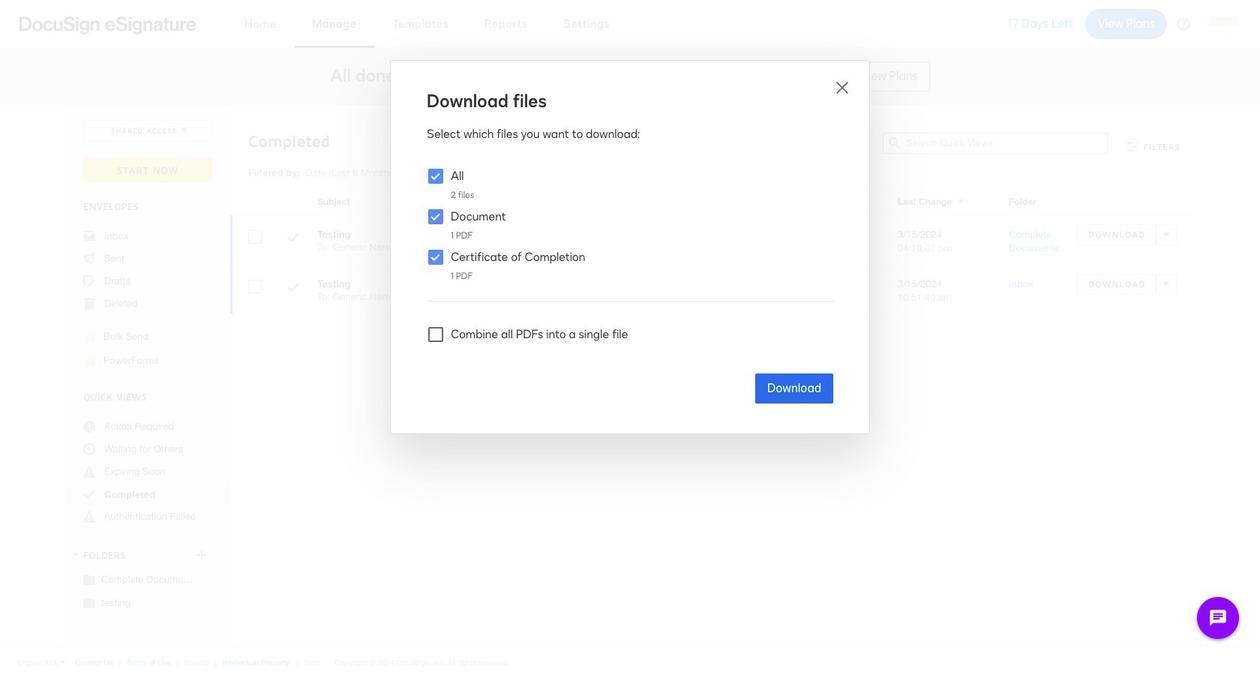 Task type: describe. For each thing, give the bounding box(es) containing it.
2 alert image from the top
[[83, 511, 95, 523]]

lock image
[[82, 352, 100, 370]]

lock image
[[82, 328, 100, 346]]

more info region
[[0, 646, 1260, 678]]

2 folder image from the top
[[83, 596, 95, 608]]

clock image
[[83, 443, 95, 455]]

docusign esignature image
[[20, 16, 197, 34]]

2 completed image from the top
[[287, 281, 299, 296]]

sent image
[[83, 253, 95, 265]]

inbox image
[[83, 230, 95, 242]]



Task type: locate. For each thing, give the bounding box(es) containing it.
1 vertical spatial completed image
[[287, 281, 299, 296]]

action required image
[[83, 421, 95, 433]]

completed image
[[83, 488, 95, 500]]

view folders image
[[70, 549, 82, 561]]

1 completed image from the top
[[287, 232, 299, 246]]

folder image
[[83, 573, 95, 585], [83, 596, 95, 608]]

0 vertical spatial completed image
[[287, 232, 299, 246]]

alert image down completed image
[[83, 511, 95, 523]]

1 alert image from the top
[[83, 466, 95, 478]]

1 vertical spatial alert image
[[83, 511, 95, 523]]

alert image up completed image
[[83, 466, 95, 478]]

1 vertical spatial folder image
[[83, 596, 95, 608]]

completed image
[[287, 232, 299, 246], [287, 281, 299, 296]]

draft image
[[83, 275, 95, 287]]

1 folder image from the top
[[83, 573, 95, 585]]

0 vertical spatial alert image
[[83, 466, 95, 478]]

alert image
[[83, 466, 95, 478], [83, 511, 95, 523]]

Search Quick Views text field
[[907, 134, 1108, 153]]

trash image
[[83, 298, 95, 310]]

0 vertical spatial folder image
[[83, 573, 95, 585]]



Task type: vqa. For each thing, say whether or not it's contained in the screenshot.
the Generic Name image
no



